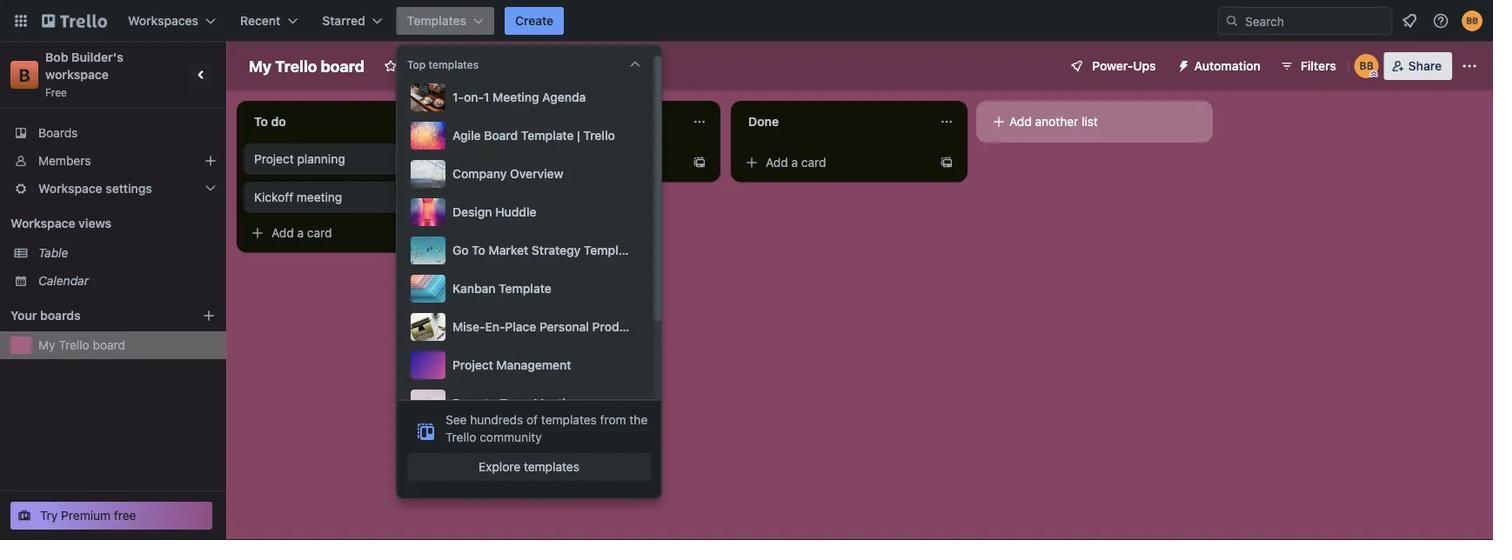 Task type: describe. For each thing, give the bounding box(es) containing it.
design huddle
[[453, 205, 537, 219]]

project management button
[[407, 348, 644, 383]]

kanban template
[[453, 282, 552, 296]]

project planning link
[[244, 144, 467, 175]]

create button
[[505, 7, 564, 35]]

my inside board name text field
[[249, 57, 272, 75]]

add a card for sm image corresponding to add a card
[[519, 155, 579, 170]]

primary element
[[0, 0, 1494, 42]]

explore
[[479, 460, 521, 474]]

explore templates link
[[407, 453, 651, 481]]

agile board template | trello
[[453, 128, 615, 143]]

add for the left the add a card link
[[272, 226, 294, 240]]

templates
[[407, 13, 467, 28]]

project for project management
[[453, 358, 493, 373]]

1 vertical spatial my trello board
[[38, 338, 125, 353]]

recent button
[[230, 7, 308, 35]]

board
[[484, 128, 518, 143]]

bob builder (bobbuilder40) image
[[1463, 10, 1483, 31]]

starred
[[322, 13, 365, 28]]

try
[[40, 509, 58, 523]]

bob
[[45, 50, 68, 64]]

recent
[[240, 13, 281, 28]]

boards
[[40, 309, 81, 323]]

go to market strategy template button
[[407, 233, 644, 268]]

members link
[[0, 147, 226, 175]]

the
[[630, 413, 648, 427]]

templates for explore templates
[[524, 460, 580, 474]]

remote team meetings button
[[407, 387, 644, 421]]

add a card link for doing text field
[[491, 151, 686, 175]]

your
[[10, 309, 37, 323]]

settings
[[106, 182, 152, 196]]

0 horizontal spatial a
[[297, 226, 304, 240]]

Search field
[[1240, 8, 1392, 34]]

templates for top templates
[[429, 58, 479, 71]]

card for sm image corresponding to add a card
[[554, 155, 579, 170]]

workspace views
[[10, 216, 111, 231]]

kanban template button
[[407, 272, 644, 306]]

see
[[446, 413, 467, 427]]

bob builder's workspace free
[[45, 50, 127, 98]]

meeting
[[493, 90, 539, 104]]

strategy
[[532, 243, 581, 258]]

mise-en-place personal productivity system
[[453, 320, 708, 334]]

workspace for workspace settings
[[38, 182, 102, 196]]

template inside go to market strategy template button
[[584, 243, 637, 258]]

add a card link for done text box
[[738, 151, 933, 175]]

overview
[[510, 167, 564, 181]]

productivity
[[593, 320, 662, 334]]

automation button
[[1171, 52, 1272, 80]]

explore templates
[[479, 460, 580, 474]]

open information menu image
[[1433, 12, 1450, 30]]

place
[[505, 320, 537, 334]]

workspace
[[45, 67, 109, 82]]

remote team meetings
[[453, 397, 587, 411]]

share
[[1409, 59, 1442, 73]]

collapse image
[[629, 57, 642, 71]]

free
[[45, 86, 67, 98]]

project planning
[[254, 152, 345, 166]]

top templates
[[407, 58, 479, 71]]

templates button
[[397, 7, 494, 35]]

back to home image
[[42, 7, 107, 35]]

b link
[[10, 61, 38, 89]]

add board image
[[202, 309, 216, 323]]

on-
[[464, 90, 484, 104]]

agenda
[[543, 90, 586, 104]]

meetings
[[534, 397, 587, 411]]

planning
[[297, 152, 345, 166]]

management
[[497, 358, 571, 373]]

boards
[[38, 126, 78, 140]]

design huddle button
[[407, 195, 644, 230]]

share button
[[1385, 52, 1453, 80]]

trello inside board name text field
[[275, 57, 317, 75]]

huddle
[[496, 205, 537, 219]]

kickoff meeting link
[[244, 182, 467, 213]]

calendar link
[[38, 272, 216, 290]]

table
[[38, 246, 68, 260]]

Doing text field
[[491, 108, 683, 136]]

menu containing 1-on-1 meeting agenda
[[407, 80, 708, 494]]

design
[[453, 205, 492, 219]]

workspace visible
[[440, 59, 544, 73]]

filters
[[1301, 59, 1337, 73]]

|
[[577, 128, 580, 143]]

project for project planning
[[254, 152, 294, 166]]

free
[[114, 509, 136, 523]]

workspaces button
[[118, 7, 226, 35]]

company
[[453, 167, 507, 181]]

workspace settings
[[38, 182, 152, 196]]

0 horizontal spatial board
[[93, 338, 125, 353]]

add a card for sm icon to the right
[[766, 155, 827, 170]]

0 horizontal spatial add a card link
[[244, 221, 439, 245]]

trello inside see hundreds of templates from the trello community
[[446, 430, 477, 445]]

kanban
[[453, 282, 496, 296]]

Board name text field
[[240, 52, 373, 80]]

another
[[1036, 114, 1079, 129]]

calendar
[[38, 274, 89, 288]]



Task type: locate. For each thing, give the bounding box(es) containing it.
sm image inside "add another list" link
[[991, 113, 1008, 131]]

my trello board link
[[38, 337, 216, 354]]

market
[[489, 243, 529, 258]]

project up kickoff
[[254, 152, 294, 166]]

template inside the kanban template button
[[499, 282, 552, 296]]

sm image for automation
[[1171, 52, 1195, 77]]

to
[[472, 243, 486, 258]]

search image
[[1226, 14, 1240, 28]]

1 horizontal spatial a
[[545, 155, 551, 170]]

trello inside button
[[584, 128, 615, 143]]

workspace for workspace visible
[[440, 59, 504, 73]]

your boards with 1 items element
[[10, 306, 176, 326]]

1
[[484, 90, 490, 104]]

my trello board inside board name text field
[[249, 57, 365, 75]]

template inside "agile board template | trello" button
[[521, 128, 574, 143]]

templates
[[429, 58, 479, 71], [541, 413, 597, 427], [524, 460, 580, 474]]

0 vertical spatial templates
[[429, 58, 479, 71]]

hundreds
[[470, 413, 523, 427]]

sm image inside automation button
[[1171, 52, 1195, 77]]

0 horizontal spatial card
[[307, 226, 332, 240]]

2 vertical spatial workspace
[[10, 216, 75, 231]]

automation
[[1195, 59, 1261, 73]]

template right "strategy"
[[584, 243, 637, 258]]

a
[[545, 155, 551, 170], [792, 155, 798, 170], [297, 226, 304, 240]]

0 horizontal spatial add a card
[[272, 226, 332, 240]]

sm image
[[743, 154, 761, 171], [249, 225, 266, 242]]

company overview
[[453, 167, 564, 181]]

card down done text box
[[802, 155, 827, 170]]

add a card down the agile board template | trello
[[519, 155, 579, 170]]

1 vertical spatial templates
[[541, 413, 597, 427]]

add down "agile board template | trello" button at top
[[519, 155, 541, 170]]

sm image down board
[[496, 154, 514, 171]]

board down your boards with 1 items element
[[93, 338, 125, 353]]

add a card link down kickoff meeting link at top
[[244, 221, 439, 245]]

of
[[527, 413, 538, 427]]

top
[[407, 58, 426, 71]]

community
[[480, 430, 542, 445]]

premium
[[61, 509, 111, 523]]

menu
[[407, 80, 708, 494]]

my down your boards
[[38, 338, 55, 353]]

sm image for add a card
[[496, 154, 514, 171]]

0 notifications image
[[1400, 10, 1421, 31]]

kickoff meeting
[[254, 190, 342, 205]]

0 horizontal spatial project
[[254, 152, 294, 166]]

your boards
[[10, 309, 81, 323]]

project inside "button"
[[453, 358, 493, 373]]

card for sm icon to the right
[[802, 155, 827, 170]]

add down kickoff
[[272, 226, 294, 240]]

create
[[515, 13, 554, 28]]

1 horizontal spatial sm image
[[991, 113, 1008, 131]]

add a card link down done text box
[[738, 151, 933, 175]]

a down the agile board template | trello
[[545, 155, 551, 170]]

go to market strategy template
[[453, 243, 637, 258]]

workspace visible button
[[408, 52, 554, 80]]

2 vertical spatial template
[[499, 282, 552, 296]]

this member is an admin of this board. image
[[1371, 71, 1379, 78]]

company overview button
[[407, 157, 644, 192]]

bob builder's workspace link
[[45, 50, 127, 82]]

1-on-1 meeting agenda button
[[407, 80, 644, 115]]

2 vertical spatial templates
[[524, 460, 580, 474]]

a down done text box
[[792, 155, 798, 170]]

see hundreds of templates from the trello community
[[446, 413, 648, 445]]

board down starred
[[321, 57, 365, 75]]

card for sm icon to the left
[[307, 226, 332, 240]]

2 horizontal spatial card
[[802, 155, 827, 170]]

try premium free button
[[10, 502, 212, 530]]

1 create from template… image from the left
[[693, 156, 707, 170]]

project management
[[453, 358, 571, 373]]

trello down boards
[[59, 338, 89, 353]]

my
[[249, 57, 272, 75], [38, 338, 55, 353]]

personal
[[540, 320, 589, 334]]

0 horizontal spatial my
[[38, 338, 55, 353]]

card
[[554, 155, 579, 170], [802, 155, 827, 170], [307, 226, 332, 240]]

add a card link
[[491, 151, 686, 175], [738, 151, 933, 175], [244, 221, 439, 245]]

a for doing text field
[[545, 155, 551, 170]]

project up remote
[[453, 358, 493, 373]]

workspace for workspace views
[[10, 216, 75, 231]]

workspace up table
[[10, 216, 75, 231]]

board
[[321, 57, 365, 75], [93, 338, 125, 353]]

1 horizontal spatial my
[[249, 57, 272, 75]]

agile board template | trello button
[[407, 118, 644, 153]]

views
[[78, 216, 111, 231]]

starred button
[[312, 7, 393, 35]]

show menu image
[[1462, 57, 1479, 75]]

workspace inside workspace visible button
[[440, 59, 504, 73]]

2 horizontal spatial add a card link
[[738, 151, 933, 175]]

0 vertical spatial my
[[249, 57, 272, 75]]

workspace inside workspace settings dropdown button
[[38, 182, 102, 196]]

sm image left add another list
[[991, 113, 1008, 131]]

templates inside see hundreds of templates from the trello community
[[541, 413, 597, 427]]

1-
[[453, 90, 464, 104]]

create from template… image
[[693, 156, 707, 170], [940, 156, 954, 170]]

2 horizontal spatial add a card
[[766, 155, 827, 170]]

1 horizontal spatial project
[[453, 358, 493, 373]]

0 vertical spatial template
[[521, 128, 574, 143]]

add a card down kickoff meeting
[[272, 226, 332, 240]]

remote
[[453, 397, 497, 411]]

0 horizontal spatial sm image
[[496, 154, 514, 171]]

my trello board
[[249, 57, 365, 75], [38, 338, 125, 353]]

Done text field
[[738, 108, 930, 136]]

agile
[[453, 128, 481, 143]]

add for done text box's the add a card link
[[766, 155, 789, 170]]

a down kickoff meeting
[[297, 226, 304, 240]]

card down '|'
[[554, 155, 579, 170]]

1 horizontal spatial add a card
[[519, 155, 579, 170]]

boards link
[[0, 119, 226, 147]]

visible
[[507, 59, 544, 73]]

template down go to market strategy template button
[[499, 282, 552, 296]]

add another list
[[1010, 114, 1099, 129]]

a for done text box
[[792, 155, 798, 170]]

templates up 1-
[[429, 58, 479, 71]]

1 horizontal spatial my trello board
[[249, 57, 365, 75]]

meeting
[[297, 190, 342, 205]]

1 horizontal spatial add a card link
[[491, 151, 686, 175]]

add another list link
[[984, 108, 1207, 136]]

0 vertical spatial board
[[321, 57, 365, 75]]

add a card for sm icon to the left
[[272, 226, 332, 240]]

template
[[521, 128, 574, 143], [584, 243, 637, 258], [499, 282, 552, 296]]

0 vertical spatial my trello board
[[249, 57, 365, 75]]

my trello board down your boards with 1 items element
[[38, 338, 125, 353]]

workspace down members on the left of the page
[[38, 182, 102, 196]]

add left another
[[1010, 114, 1032, 129]]

trello right '|'
[[584, 128, 615, 143]]

add a card link down '|'
[[491, 151, 686, 175]]

trello down recent dropdown button
[[275, 57, 317, 75]]

customize views image
[[641, 57, 658, 75]]

0 vertical spatial workspace
[[440, 59, 504, 73]]

0 horizontal spatial my trello board
[[38, 338, 125, 353]]

members
[[38, 154, 91, 168]]

bob builder (bobbuilder40) image
[[1355, 54, 1380, 78]]

sm image
[[1171, 52, 1195, 77], [991, 113, 1008, 131], [496, 154, 514, 171]]

2 create from template… image from the left
[[940, 156, 954, 170]]

add for the add a card link corresponding to doing text field
[[519, 155, 541, 170]]

1-on-1 meeting agenda
[[453, 90, 586, 104]]

templates down see hundreds of templates from the trello community
[[524, 460, 580, 474]]

en-
[[485, 320, 505, 334]]

create from template… image
[[446, 226, 460, 240]]

mise-
[[453, 320, 485, 334]]

1 horizontal spatial sm image
[[743, 154, 761, 171]]

add down done text box
[[766, 155, 789, 170]]

workspace up on-
[[440, 59, 504, 73]]

workspace settings button
[[0, 175, 226, 203]]

2 vertical spatial sm image
[[496, 154, 514, 171]]

To do text field
[[244, 108, 435, 136]]

add a card down done text box
[[766, 155, 827, 170]]

sm image right the ups
[[1171, 52, 1195, 77]]

0 vertical spatial sm image
[[743, 154, 761, 171]]

power-
[[1093, 59, 1134, 73]]

builder's
[[71, 50, 124, 64]]

0 vertical spatial sm image
[[1171, 52, 1195, 77]]

ups
[[1134, 59, 1157, 73]]

1 vertical spatial sm image
[[249, 225, 266, 242]]

board inside text field
[[321, 57, 365, 75]]

1 vertical spatial board
[[93, 338, 125, 353]]

create from template… image for the add a card link corresponding to doing text field
[[693, 156, 707, 170]]

trello
[[275, 57, 317, 75], [584, 128, 615, 143], [59, 338, 89, 353], [446, 430, 477, 445]]

go
[[453, 243, 469, 258]]

mise-en-place personal productivity system button
[[407, 310, 708, 345]]

1 vertical spatial my
[[38, 338, 55, 353]]

kickoff
[[254, 190, 293, 205]]

project
[[254, 152, 294, 166], [453, 358, 493, 373]]

from
[[600, 413, 626, 427]]

b
[[19, 64, 30, 85]]

power-ups
[[1093, 59, 1157, 73]]

template left '|'
[[521, 128, 574, 143]]

team
[[500, 397, 531, 411]]

1 horizontal spatial board
[[321, 57, 365, 75]]

1 horizontal spatial create from template… image
[[940, 156, 954, 170]]

my trello board down starred
[[249, 57, 365, 75]]

0 horizontal spatial sm image
[[249, 225, 266, 242]]

1 vertical spatial project
[[453, 358, 493, 373]]

1 vertical spatial template
[[584, 243, 637, 258]]

card down meeting
[[307, 226, 332, 240]]

try premium free
[[40, 509, 136, 523]]

my down recent
[[249, 57, 272, 75]]

1 vertical spatial workspace
[[38, 182, 102, 196]]

2 horizontal spatial a
[[792, 155, 798, 170]]

create from template… image for done text box's the add a card link
[[940, 156, 954, 170]]

system
[[665, 320, 708, 334]]

1 vertical spatial sm image
[[991, 113, 1008, 131]]

2 horizontal spatial sm image
[[1171, 52, 1195, 77]]

trello down see
[[446, 430, 477, 445]]

0 horizontal spatial create from template… image
[[693, 156, 707, 170]]

star or unstar board image
[[384, 59, 398, 73]]

workspace navigation collapse icon image
[[190, 63, 214, 87]]

power-ups button
[[1058, 52, 1167, 80]]

0 vertical spatial project
[[254, 152, 294, 166]]

workspace
[[440, 59, 504, 73], [38, 182, 102, 196], [10, 216, 75, 231]]

1 horizontal spatial card
[[554, 155, 579, 170]]

templates down the meetings
[[541, 413, 597, 427]]



Task type: vqa. For each thing, say whether or not it's contained in the screenshot.
Next at the left bottom of page
no



